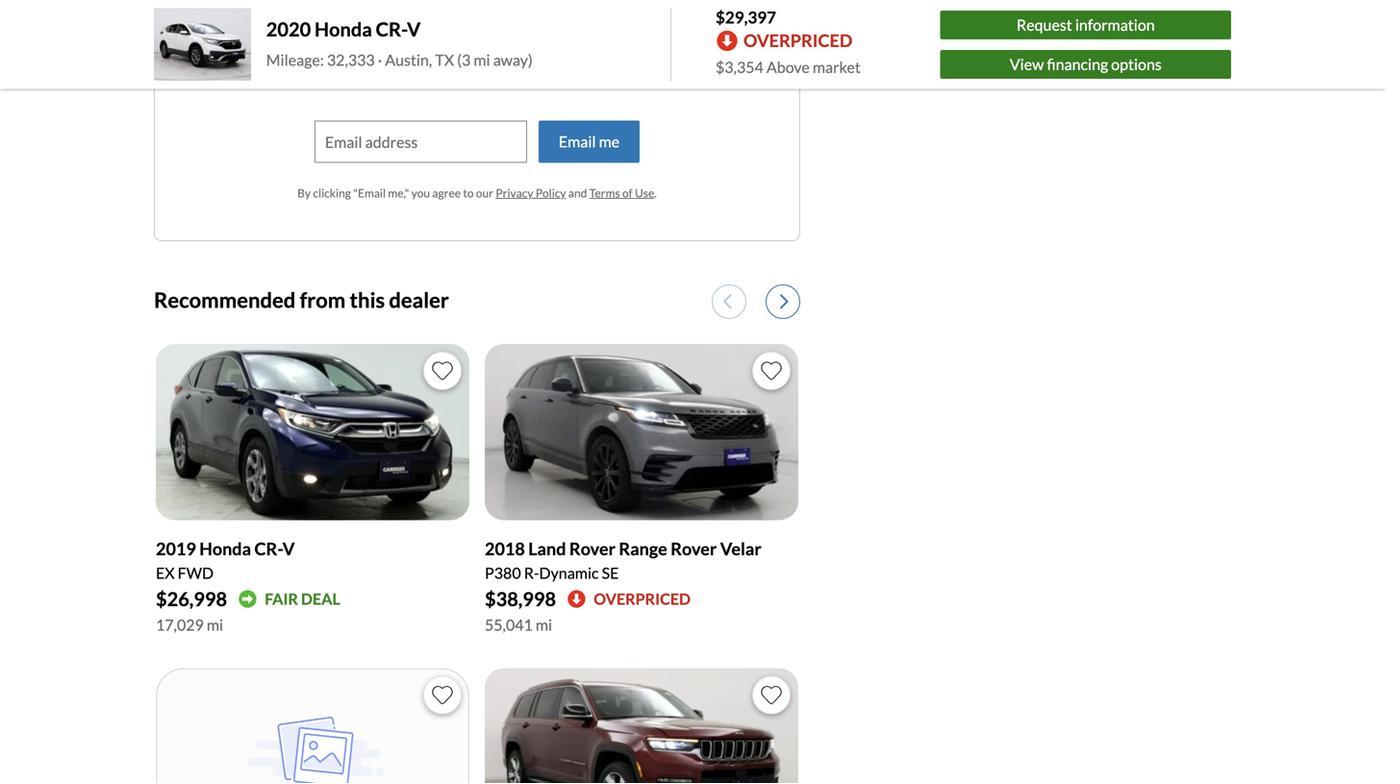 Task type: locate. For each thing, give the bounding box(es) containing it.
rover up se on the bottom of the page
[[569, 539, 616, 560]]

by
[[297, 186, 311, 200]]

mi down $26,998
[[207, 616, 223, 635]]

r-
[[524, 564, 539, 583]]

17,029 mi
[[156, 616, 223, 635]]

mi for $38,998
[[536, 616, 552, 635]]

p380
[[485, 564, 521, 583]]

honda up 32,333
[[315, 18, 372, 41]]

email
[[559, 132, 596, 151]]

2020 honda cr-v image
[[154, 8, 251, 81]]

1 horizontal spatial honda
[[315, 18, 372, 41]]

cr- inside 2020 honda cr-v mileage: 32,333 · austin, tx (3 mi away)
[[376, 18, 407, 41]]

1 vertical spatial v
[[283, 539, 295, 560]]

1 vertical spatial honda
[[199, 539, 251, 560]]

cr- up ·
[[376, 18, 407, 41]]

cr- up fair
[[254, 539, 283, 560]]

mi
[[474, 50, 490, 69], [207, 616, 223, 635], [536, 616, 552, 635]]

cr- inside 2019 honda cr-v ex fwd
[[254, 539, 283, 560]]

1 vertical spatial this
[[350, 288, 385, 313]]

policy
[[536, 186, 566, 200]]

this
[[550, 69, 575, 88], [350, 288, 385, 313]]

new
[[438, 69, 468, 88]]

0 vertical spatial of
[[421, 69, 436, 88]]

cr- for 2020
[[376, 18, 407, 41]]

privacy policy link
[[496, 186, 566, 200]]

.
[[654, 186, 657, 200]]

scroll left image
[[723, 293, 732, 310]]

0 horizontal spatial rover
[[569, 539, 616, 560]]

rover left velar
[[671, 539, 717, 560]]

to
[[463, 186, 474, 200]]

2 horizontal spatial mi
[[536, 616, 552, 635]]

cr- for 2019
[[254, 539, 283, 560]]

0 vertical spatial honda
[[315, 18, 372, 41]]

0 horizontal spatial v
[[283, 539, 295, 560]]

v for 2019
[[283, 539, 295, 560]]

se
[[602, 564, 619, 583]]

terms
[[589, 186, 620, 200]]

privacy
[[496, 186, 533, 200]]

0 vertical spatial cr-
[[376, 18, 407, 41]]

2 rover from the left
[[671, 539, 717, 560]]

request information button
[[940, 10, 1231, 39]]

scroll right image
[[780, 293, 789, 310]]

1 horizontal spatial mi
[[474, 50, 490, 69]]

market
[[813, 58, 861, 76]]

2018 land rover range rover velar image
[[485, 345, 798, 521]]

deal
[[301, 590, 340, 609]]

honda for 2020
[[315, 18, 372, 41]]

(3
[[457, 50, 471, 69]]

2019 honda cr-v ex fwd
[[156, 539, 295, 583]]

financing
[[1047, 55, 1108, 73]]

honda up fwd
[[199, 539, 251, 560]]

honda
[[315, 18, 372, 41], [199, 539, 251, 560]]

notify me of new listings like this one
[[350, 69, 604, 88]]

velar
[[720, 539, 761, 560]]

rover
[[569, 539, 616, 560], [671, 539, 717, 560]]

cr-
[[376, 18, 407, 41], [254, 539, 283, 560]]

this right from in the left top of the page
[[350, 288, 385, 313]]

this right like at left top
[[550, 69, 575, 88]]

land
[[528, 539, 566, 560]]

$3,354 above market
[[716, 58, 861, 76]]

mi right the (3
[[474, 50, 490, 69]]

mi down $38,998
[[536, 616, 552, 635]]

1 horizontal spatial rover
[[671, 539, 717, 560]]

honda inside 2020 honda cr-v mileage: 32,333 · austin, tx (3 mi away)
[[315, 18, 372, 41]]

1 vertical spatial me
[[599, 132, 620, 151]]

me right email
[[599, 132, 620, 151]]

1 vertical spatial cr-
[[254, 539, 283, 560]]

listings
[[471, 69, 519, 88]]

$29,397
[[716, 7, 776, 27]]

me
[[397, 69, 418, 88], [599, 132, 620, 151]]

v inside 2019 honda cr-v ex fwd
[[283, 539, 295, 560]]

view financing options button
[[940, 50, 1231, 79]]

0 vertical spatial v
[[407, 18, 421, 41]]

2018 land rover range rover velar p380 r-dynamic se
[[485, 539, 761, 583]]

options
[[1111, 55, 1162, 73]]

me inside button
[[599, 132, 620, 151]]

fair
[[265, 590, 298, 609]]

2019 honda cr-v image
[[156, 345, 469, 521]]

of left use
[[622, 186, 633, 200]]

"email
[[353, 186, 386, 200]]

of left new
[[421, 69, 436, 88]]

v
[[407, 18, 421, 41], [283, 539, 295, 560]]

by clicking "email me," you agree to our privacy policy and terms of use .
[[297, 186, 657, 200]]

of
[[421, 69, 436, 88], [622, 186, 633, 200]]

2019
[[156, 539, 196, 560]]

overpriced
[[594, 590, 691, 609]]

above
[[766, 58, 810, 76]]

1 horizontal spatial me
[[599, 132, 620, 151]]

1 horizontal spatial this
[[550, 69, 575, 88]]

use
[[635, 186, 654, 200]]

request information
[[1017, 15, 1155, 34]]

v inside 2020 honda cr-v mileage: 32,333 · austin, tx (3 mi away)
[[407, 18, 421, 41]]

dynamic
[[539, 564, 599, 583]]

1 horizontal spatial of
[[622, 186, 633, 200]]

0 vertical spatial me
[[397, 69, 418, 88]]

me right ·
[[397, 69, 418, 88]]

0 horizontal spatial me
[[397, 69, 418, 88]]

v up austin,
[[407, 18, 421, 41]]

dealer
[[389, 288, 449, 313]]

away)
[[493, 50, 533, 69]]

1 horizontal spatial cr-
[[376, 18, 407, 41]]

you
[[411, 186, 430, 200]]

fair deal image
[[239, 591, 257, 609]]

mileage:
[[266, 50, 324, 69]]

0 horizontal spatial cr-
[[254, 539, 283, 560]]

mi inside 2020 honda cr-v mileage: 32,333 · austin, tx (3 mi away)
[[474, 50, 490, 69]]

v up fair
[[283, 539, 295, 560]]

honda inside 2019 honda cr-v ex fwd
[[199, 539, 251, 560]]

0 horizontal spatial honda
[[199, 539, 251, 560]]

0 horizontal spatial mi
[[207, 616, 223, 635]]

1 horizontal spatial v
[[407, 18, 421, 41]]



Task type: describe. For each thing, give the bounding box(es) containing it.
fwd
[[178, 564, 214, 583]]

0 horizontal spatial of
[[421, 69, 436, 88]]

55,041
[[485, 616, 533, 635]]

email me button
[[538, 121, 640, 163]]

notify
[[350, 69, 394, 88]]

$3,354
[[716, 58, 764, 76]]

55,041 mi
[[485, 616, 552, 635]]

0 vertical spatial this
[[550, 69, 575, 88]]

32,333
[[327, 50, 375, 69]]

austin,
[[385, 50, 432, 69]]

1 vertical spatial of
[[622, 186, 633, 200]]

fair deal
[[265, 590, 340, 609]]

1 rover from the left
[[569, 539, 616, 560]]

request
[[1017, 15, 1072, 34]]

like
[[522, 69, 547, 88]]

mi for $26,998
[[207, 616, 223, 635]]

2020 honda cr-v mileage: 32,333 · austin, tx (3 mi away)
[[266, 18, 533, 69]]

tx
[[435, 50, 454, 69]]

me,"
[[388, 186, 409, 200]]

0 horizontal spatial this
[[350, 288, 385, 313]]

view financing options
[[1010, 55, 1162, 73]]

recommended from this dealer
[[154, 288, 449, 313]]

recommended
[[154, 288, 296, 313]]

and
[[568, 186, 587, 200]]

clicking
[[313, 186, 351, 200]]

2021 jeep grand cherokee l image
[[485, 669, 798, 784]]

email me
[[559, 132, 620, 151]]

range
[[619, 539, 667, 560]]

v for 2020
[[407, 18, 421, 41]]

information
[[1075, 15, 1155, 34]]

17,029
[[156, 616, 204, 635]]

Email address email field
[[315, 122, 526, 162]]

agree
[[432, 186, 461, 200]]

·
[[378, 50, 382, 69]]

overpriced image
[[568, 591, 586, 609]]

our
[[476, 186, 493, 200]]

overpriced
[[744, 30, 852, 51]]

$38,998
[[485, 588, 556, 611]]

from
[[300, 288, 346, 313]]

honda for 2019
[[199, 539, 251, 560]]

2020
[[266, 18, 311, 41]]

terms of use link
[[589, 186, 654, 200]]

me for email
[[599, 132, 620, 151]]

2018 mazda cx-9 image
[[156, 669, 469, 784]]

ex
[[156, 564, 175, 583]]

one
[[578, 69, 604, 88]]

view
[[1010, 55, 1044, 73]]

me for notify
[[397, 69, 418, 88]]

$26,998
[[156, 588, 227, 611]]

2018
[[485, 539, 525, 560]]



Task type: vqa. For each thing, say whether or not it's contained in the screenshot.
the middle "Rates"
no



